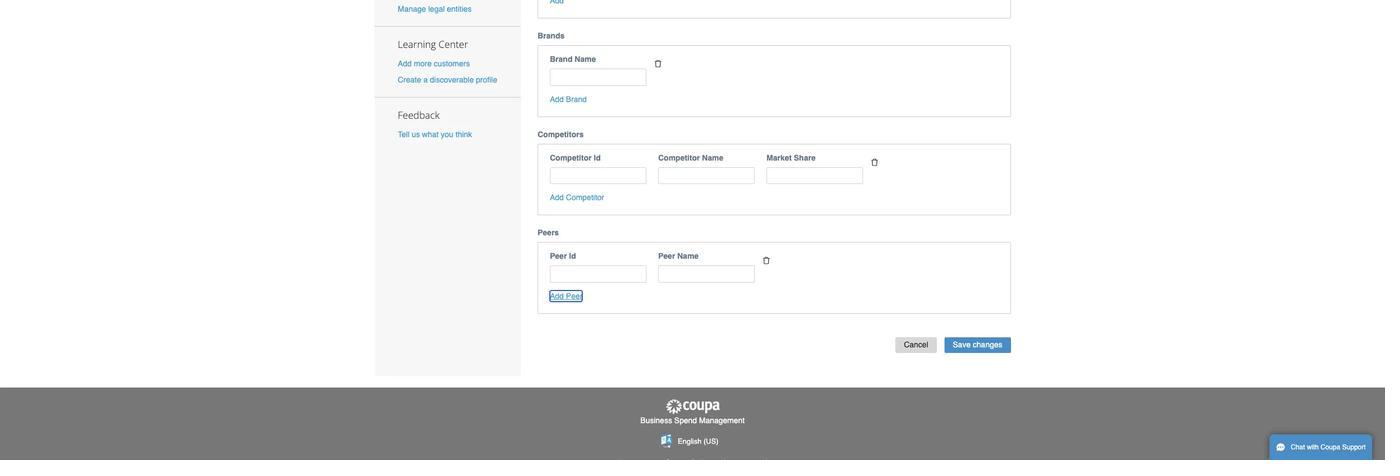 Task type: describe. For each thing, give the bounding box(es) containing it.
create a discoverable profile link
[[398, 76, 498, 85]]

competitor id
[[550, 153, 601, 162]]

feedback
[[398, 109, 440, 122]]

manage legal entities link
[[398, 4, 472, 13]]

tell us what you think button
[[398, 129, 472, 140]]

market
[[767, 153, 792, 162]]

Peer Id text field
[[550, 266, 647, 283]]

add competitor
[[550, 193, 605, 202]]

save
[[953, 341, 971, 350]]

us
[[412, 130, 420, 139]]

coupa supplier portal image
[[665, 400, 721, 415]]

peers
[[538, 229, 559, 237]]

changes
[[973, 341, 1003, 350]]

manage legal entities
[[398, 4, 472, 13]]

management
[[700, 416, 745, 425]]

add brand
[[550, 95, 587, 104]]

Competitor Id text field
[[550, 167, 647, 184]]

entities
[[447, 4, 472, 13]]

more
[[414, 59, 432, 68]]

profile
[[476, 76, 498, 85]]

name for competitor name
[[703, 153, 724, 162]]

save changes button
[[945, 338, 1011, 354]]

id for competitor id
[[594, 153, 601, 162]]

peer inside button
[[566, 292, 583, 301]]

what
[[422, 130, 439, 139]]

Brand Name text field
[[550, 69, 647, 86]]

chat with coupa support button
[[1270, 435, 1373, 461]]

id for peer id
[[569, 252, 576, 261]]

a
[[424, 76, 428, 85]]

legal
[[428, 4, 445, 13]]

peer id
[[550, 252, 576, 261]]

with
[[1308, 444, 1320, 452]]

competitors
[[538, 130, 584, 139]]

add more customers link
[[398, 59, 470, 68]]

discoverable
[[430, 76, 474, 85]]

manage
[[398, 4, 426, 13]]

think
[[456, 130, 472, 139]]

add peer button
[[550, 291, 583, 302]]

add for add more customers
[[398, 59, 412, 68]]

Market Share text field
[[767, 167, 864, 184]]

peer for peer id
[[550, 252, 567, 261]]

brand name
[[550, 55, 596, 64]]

chat
[[1292, 444, 1306, 452]]



Task type: vqa. For each thing, say whether or not it's contained in the screenshot.
Market Share
yes



Task type: locate. For each thing, give the bounding box(es) containing it.
competitor inside button
[[566, 193, 605, 202]]

id up peer id text box
[[569, 252, 576, 261]]

1 vertical spatial id
[[569, 252, 576, 261]]

0 vertical spatial id
[[594, 153, 601, 162]]

name up brand name text box
[[575, 55, 596, 64]]

chat with coupa support
[[1292, 444, 1367, 452]]

0 horizontal spatial id
[[569, 252, 576, 261]]

competitor up competitor name text field on the top of page
[[659, 153, 700, 162]]

save changes
[[953, 341, 1003, 350]]

0 vertical spatial brand
[[550, 55, 573, 64]]

market share
[[767, 153, 816, 162]]

business spend management
[[641, 416, 745, 425]]

(us)
[[704, 438, 719, 446]]

add up competitors
[[550, 95, 564, 104]]

competitor down the competitor id text field
[[566, 193, 605, 202]]

name
[[575, 55, 596, 64], [703, 153, 724, 162], [678, 252, 699, 261]]

brand
[[550, 55, 573, 64], [566, 95, 587, 104]]

add competitor button
[[550, 192, 605, 203]]

cancel link
[[896, 338, 937, 354]]

0 horizontal spatial name
[[575, 55, 596, 64]]

1 vertical spatial brand
[[566, 95, 587, 104]]

2 vertical spatial name
[[678, 252, 699, 261]]

add more customers
[[398, 59, 470, 68]]

name for brand name
[[575, 55, 596, 64]]

add up peers
[[550, 193, 564, 202]]

add for add brand
[[550, 95, 564, 104]]

learning
[[398, 37, 436, 51]]

brand down brand name text box
[[566, 95, 587, 104]]

add for add peer
[[550, 292, 564, 301]]

name up peer name text field
[[678, 252, 699, 261]]

peer down peer id text box
[[566, 292, 583, 301]]

id up the competitor id text field
[[594, 153, 601, 162]]

1 horizontal spatial name
[[678, 252, 699, 261]]

add
[[398, 59, 412, 68], [550, 95, 564, 104], [550, 193, 564, 202], [550, 292, 564, 301]]

name for peer name
[[678, 252, 699, 261]]

business
[[641, 416, 673, 425]]

peer
[[550, 252, 567, 261], [659, 252, 676, 261], [566, 292, 583, 301]]

add peer
[[550, 292, 583, 301]]

competitor name
[[659, 153, 724, 162]]

create
[[398, 76, 422, 85]]

english (us)
[[678, 438, 719, 446]]

peer down peers
[[550, 252, 567, 261]]

brands
[[538, 31, 565, 40]]

peer for peer name
[[659, 252, 676, 261]]

2 horizontal spatial name
[[703, 153, 724, 162]]

you
[[441, 130, 454, 139]]

brand down brands
[[550, 55, 573, 64]]

competitor for competitor name
[[659, 153, 700, 162]]

tell
[[398, 130, 410, 139]]

coupa
[[1322, 444, 1341, 452]]

tell us what you think
[[398, 130, 472, 139]]

brand inside button
[[566, 95, 587, 104]]

share
[[794, 153, 816, 162]]

id
[[594, 153, 601, 162], [569, 252, 576, 261]]

peer up peer name text field
[[659, 252, 676, 261]]

support
[[1343, 444, 1367, 452]]

0 vertical spatial name
[[575, 55, 596, 64]]

add up create
[[398, 59, 412, 68]]

cancel
[[905, 341, 929, 350]]

Peer Name text field
[[659, 266, 755, 283]]

add inside button
[[550, 193, 564, 202]]

add down peer id
[[550, 292, 564, 301]]

1 vertical spatial name
[[703, 153, 724, 162]]

1 horizontal spatial id
[[594, 153, 601, 162]]

competitor
[[550, 153, 592, 162], [659, 153, 700, 162], [566, 193, 605, 202]]

english
[[678, 438, 702, 446]]

add for add competitor
[[550, 193, 564, 202]]

competitor for competitor id
[[550, 153, 592, 162]]

name up competitor name text field on the top of page
[[703, 153, 724, 162]]

competitor down competitors
[[550, 153, 592, 162]]

center
[[439, 37, 468, 51]]

learning center
[[398, 37, 468, 51]]

Competitor Name text field
[[659, 167, 755, 184]]

customers
[[434, 59, 470, 68]]

create a discoverable profile
[[398, 76, 498, 85]]

peer name
[[659, 252, 699, 261]]

add brand button
[[550, 94, 587, 105]]

spend
[[675, 416, 697, 425]]



